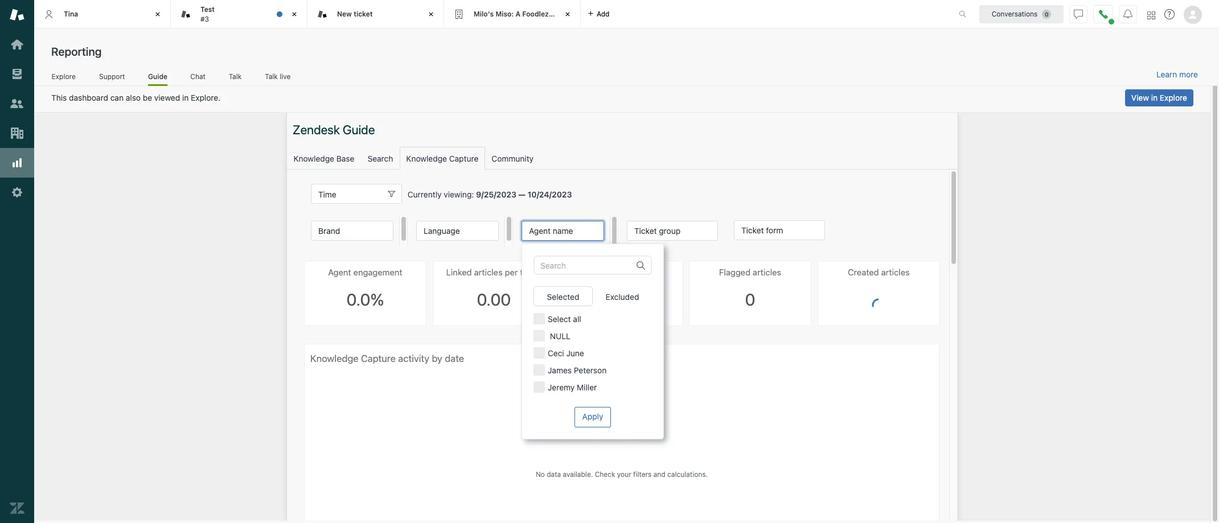 Task type: vqa. For each thing, say whether or not it's contained in the screenshot.
TICKET:
no



Task type: describe. For each thing, give the bounding box(es) containing it.
admin image
[[10, 185, 25, 200]]

explore.
[[191, 93, 221, 103]]

view
[[1132, 93, 1150, 103]]

more
[[1180, 70, 1199, 79]]

talk for talk live
[[265, 72, 278, 81]]

new ticket tab
[[308, 0, 444, 28]]

chat
[[190, 72, 206, 81]]

close image
[[562, 9, 574, 20]]

get started image
[[10, 37, 25, 52]]

zendesk support image
[[10, 7, 25, 22]]

support link
[[99, 72, 125, 84]]

can
[[110, 93, 124, 103]]

milo's miso: a foodlez subsidiary tab
[[444, 0, 587, 28]]

view in explore
[[1132, 93, 1188, 103]]

organizations image
[[10, 126, 25, 141]]

live
[[280, 72, 291, 81]]

talk for talk
[[229, 72, 242, 81]]

view in explore button
[[1126, 89, 1194, 107]]

milo's miso: a foodlez subsidiary
[[474, 10, 587, 18]]

talk live
[[265, 72, 291, 81]]

new
[[337, 10, 352, 18]]

new ticket
[[337, 10, 373, 18]]

be
[[143, 93, 152, 103]]

also
[[126, 93, 141, 103]]

tina tab
[[34, 0, 171, 28]]

talk link
[[229, 72, 242, 84]]

viewed
[[154, 93, 180, 103]]

tina
[[64, 10, 78, 18]]

this dashboard can also be viewed in explore.
[[51, 93, 221, 103]]

dashboard
[[69, 93, 108, 103]]

learn more
[[1157, 70, 1199, 79]]

miso:
[[496, 10, 514, 18]]

foodlez
[[523, 10, 549, 18]]

2 close image from the left
[[289, 9, 300, 20]]

in inside button
[[1152, 93, 1158, 103]]

a
[[516, 10, 521, 18]]

subsidiary
[[551, 10, 587, 18]]

customers image
[[10, 96, 25, 111]]

close image for new ticket
[[426, 9, 437, 20]]



Task type: locate. For each thing, give the bounding box(es) containing it.
close image inside new ticket tab
[[426, 9, 437, 20]]

reporting
[[51, 45, 102, 58]]

1 horizontal spatial explore
[[1161, 93, 1188, 103]]

0 horizontal spatial in
[[182, 93, 189, 103]]

test #3
[[201, 5, 215, 23]]

1 talk from the left
[[229, 72, 242, 81]]

close image left new
[[289, 9, 300, 20]]

guide link
[[148, 72, 167, 86]]

explore inside button
[[1161, 93, 1188, 103]]

explore up this
[[52, 72, 76, 81]]

1 vertical spatial explore
[[1161, 93, 1188, 103]]

learn more link
[[1157, 70, 1199, 80]]

add
[[597, 9, 610, 18]]

conversations button
[[980, 5, 1064, 23]]

1 close image from the left
[[152, 9, 164, 20]]

talk inside talk live link
[[265, 72, 278, 81]]

in right the viewed
[[182, 93, 189, 103]]

2 in from the left
[[1152, 93, 1158, 103]]

tabs tab list
[[34, 0, 948, 28]]

0 horizontal spatial close image
[[152, 9, 164, 20]]

tab
[[171, 0, 308, 28]]

explore
[[52, 72, 76, 81], [1161, 93, 1188, 103]]

explore link
[[51, 72, 76, 84]]

close image left milo's
[[426, 9, 437, 20]]

talk
[[229, 72, 242, 81], [265, 72, 278, 81]]

zendesk products image
[[1148, 11, 1156, 19]]

close image
[[152, 9, 164, 20], [289, 9, 300, 20], [426, 9, 437, 20]]

talk inside talk "link"
[[229, 72, 242, 81]]

0 horizontal spatial explore
[[52, 72, 76, 81]]

talk right the chat
[[229, 72, 242, 81]]

close image inside tina tab
[[152, 9, 164, 20]]

conversations
[[992, 9, 1038, 18]]

support
[[99, 72, 125, 81]]

main element
[[0, 0, 34, 524]]

this
[[51, 93, 67, 103]]

zendesk image
[[10, 501, 25, 516]]

learn
[[1157, 70, 1178, 79]]

0 vertical spatial explore
[[52, 72, 76, 81]]

1 horizontal spatial talk
[[265, 72, 278, 81]]

views image
[[10, 67, 25, 81]]

close image for tina
[[152, 9, 164, 20]]

2 horizontal spatial close image
[[426, 9, 437, 20]]

test
[[201, 5, 215, 14]]

0 horizontal spatial talk
[[229, 72, 242, 81]]

talk live link
[[265, 72, 291, 84]]

in right view
[[1152, 93, 1158, 103]]

explore down learn more link
[[1161, 93, 1188, 103]]

notifications image
[[1124, 9, 1133, 19]]

1 horizontal spatial close image
[[289, 9, 300, 20]]

close image left "#3" at left
[[152, 9, 164, 20]]

guide
[[148, 72, 167, 81]]

milo's
[[474, 10, 494, 18]]

ticket
[[354, 10, 373, 18]]

get help image
[[1165, 9, 1175, 19]]

1 horizontal spatial in
[[1152, 93, 1158, 103]]

1 in from the left
[[182, 93, 189, 103]]

talk left live
[[265, 72, 278, 81]]

reporting image
[[10, 156, 25, 170]]

tab containing test
[[171, 0, 308, 28]]

chat link
[[190, 72, 206, 84]]

2 talk from the left
[[265, 72, 278, 81]]

add button
[[581, 0, 617, 28]]

#3
[[201, 15, 209, 23]]

in
[[182, 93, 189, 103], [1152, 93, 1158, 103]]

3 close image from the left
[[426, 9, 437, 20]]

button displays agent's chat status as invisible. image
[[1075, 9, 1084, 19]]



